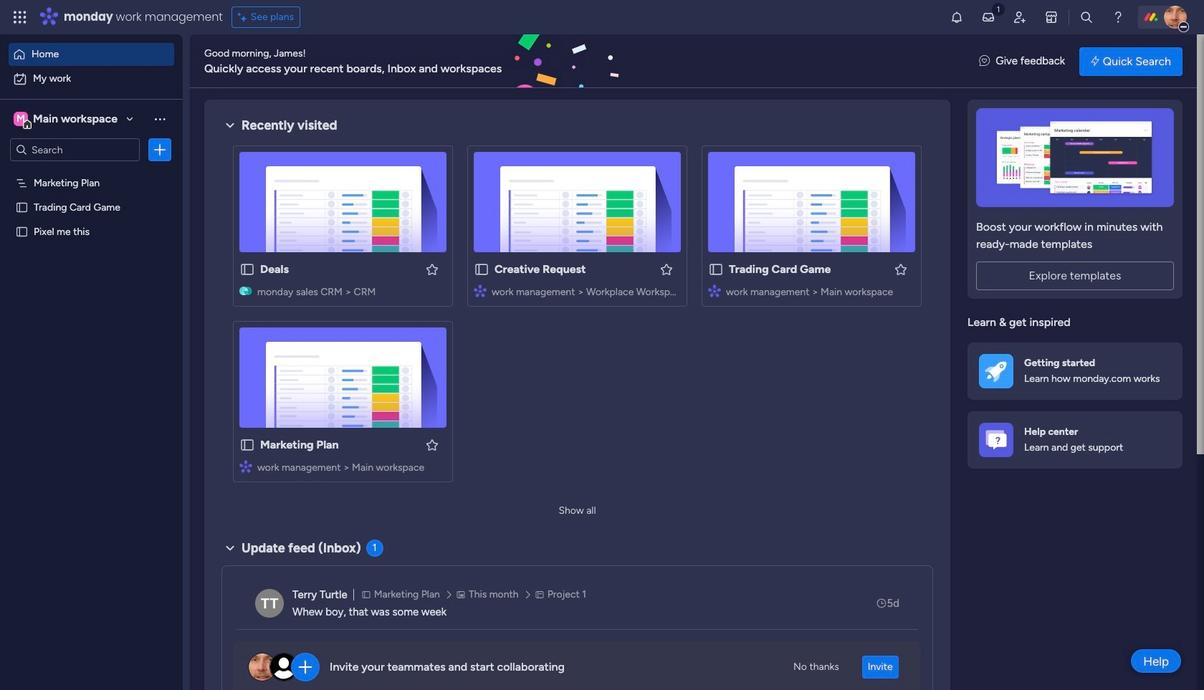 Task type: locate. For each thing, give the bounding box(es) containing it.
close recently visited image
[[222, 117, 239, 134]]

0 vertical spatial option
[[9, 43, 174, 66]]

1 element
[[366, 540, 383, 557]]

james peterson image
[[1164, 6, 1187, 29]]

1 horizontal spatial public board image
[[708, 262, 724, 277]]

list box
[[0, 167, 183, 437]]

templates image image
[[981, 108, 1170, 207]]

Search in workspace field
[[30, 142, 120, 158]]

invite members image
[[1013, 10, 1027, 24]]

help image
[[1111, 10, 1126, 24]]

1 vertical spatial public board image
[[239, 437, 255, 453]]

0 vertical spatial public board image
[[708, 262, 724, 277]]

terry turtle image
[[255, 589, 284, 618]]

public board image
[[15, 200, 29, 214], [15, 224, 29, 238], [239, 262, 255, 277], [474, 262, 490, 277]]

add to favorites image
[[425, 262, 439, 276], [660, 262, 674, 276], [425, 438, 439, 452]]

v2 bolt switch image
[[1091, 53, 1100, 69]]

v2 user feedback image
[[979, 53, 990, 69]]

workspace selection element
[[14, 110, 120, 129]]

option
[[9, 43, 174, 66], [9, 67, 174, 90], [0, 170, 183, 172]]

select product image
[[13, 10, 27, 24]]

public board image
[[708, 262, 724, 277], [239, 437, 255, 453]]

0 horizontal spatial public board image
[[239, 437, 255, 453]]

options image
[[153, 143, 167, 157]]

add to favorites image
[[894, 262, 908, 276]]

notifications image
[[950, 10, 964, 24]]

1 vertical spatial option
[[9, 67, 174, 90]]



Task type: vqa. For each thing, say whether or not it's contained in the screenshot.
select product icon
yes



Task type: describe. For each thing, give the bounding box(es) containing it.
2 vertical spatial option
[[0, 170, 183, 172]]

update feed image
[[981, 10, 996, 24]]

workspace options image
[[153, 112, 167, 126]]

getting started element
[[968, 342, 1183, 400]]

close update feed (inbox) image
[[222, 540, 239, 557]]

see plans image
[[238, 9, 251, 25]]

help center element
[[968, 411, 1183, 468]]

workspace image
[[14, 111, 28, 127]]

1 image
[[992, 1, 1005, 17]]

monday marketplace image
[[1045, 10, 1059, 24]]

quick search results list box
[[222, 134, 933, 500]]

search everything image
[[1080, 10, 1094, 24]]



